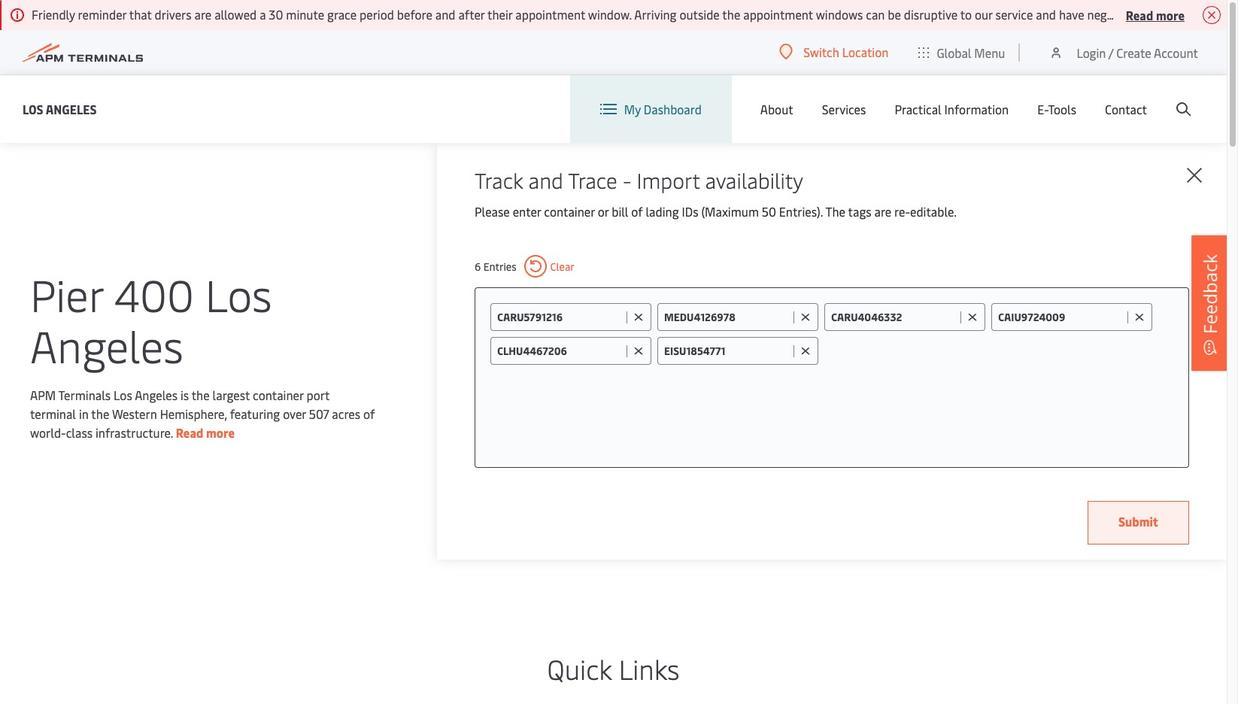 Task type: locate. For each thing, give the bounding box(es) containing it.
read more button
[[1126, 5, 1185, 24]]

la secondary image
[[64, 383, 328, 609]]

read
[[1126, 6, 1154, 23], [176, 424, 203, 441]]

2 vertical spatial los
[[114, 386, 132, 403]]

1 vertical spatial more
[[206, 424, 235, 441]]

6 entries
[[475, 259, 517, 274]]

400
[[114, 264, 194, 323]]

read more up login / create account
[[1126, 6, 1185, 23]]

2 appointment from the left
[[744, 6, 813, 23]]

container up 'over'
[[253, 386, 304, 403]]

container left or at the left top of page
[[544, 203, 595, 220]]

the right in at the bottom left
[[91, 405, 109, 422]]

a
[[260, 6, 266, 23]]

after
[[459, 6, 485, 23]]

feedback
[[1198, 254, 1223, 334]]

los inside pier 400 los angeles
[[205, 264, 272, 323]]

over
[[283, 405, 306, 422]]

1 horizontal spatial los
[[114, 386, 132, 403]]

hemisphere,
[[160, 405, 227, 422]]

2 vertical spatial angeles
[[135, 386, 178, 403]]

0 horizontal spatial read more
[[176, 424, 235, 441]]

quick
[[547, 650, 612, 687]]

enter
[[513, 203, 541, 220]]

class
[[66, 424, 93, 441]]

more down hemisphere,
[[206, 424, 235, 441]]

2 vertical spatial the
[[91, 405, 109, 422]]

angeles for terminals
[[135, 386, 178, 403]]

are left 're-'
[[875, 203, 892, 220]]

2 horizontal spatial los
[[205, 264, 272, 323]]

0 vertical spatial los
[[23, 100, 43, 117]]

contact
[[1105, 101, 1147, 117]]

drivers
[[155, 6, 192, 23], [1199, 6, 1236, 23]]

los
[[23, 100, 43, 117], [205, 264, 272, 323], [114, 386, 132, 403]]

0 horizontal spatial are
[[195, 6, 212, 23]]

1 horizontal spatial the
[[192, 386, 210, 403]]

Entered ID text field
[[664, 310, 790, 324], [831, 310, 957, 324], [664, 344, 790, 358]]

global menu
[[937, 44, 1006, 61]]

appointment right their
[[516, 6, 585, 23]]

1 horizontal spatial of
[[631, 203, 643, 220]]

los inside apm terminals los angeles is the largest container port terminal in the western hemisphere, featuring over 507 acres of world-class infrastructure.
[[114, 386, 132, 403]]

0 horizontal spatial container
[[253, 386, 304, 403]]

switch location button
[[780, 44, 889, 60]]

are left the allowed
[[195, 6, 212, 23]]

1 appointment from the left
[[516, 6, 585, 23]]

container
[[544, 203, 595, 220], [253, 386, 304, 403]]

drivers left w
[[1199, 6, 1236, 23]]

of right bill
[[631, 203, 643, 220]]

1 horizontal spatial read more
[[1126, 6, 1185, 23]]

practical information
[[895, 101, 1009, 117]]

0 horizontal spatial read
[[176, 424, 203, 441]]

read more link
[[176, 424, 235, 441]]

the
[[723, 6, 741, 23], [192, 386, 210, 403], [91, 405, 109, 422]]

0 vertical spatial are
[[195, 6, 212, 23]]

close alert image
[[1203, 6, 1221, 24]]

0 horizontal spatial more
[[206, 424, 235, 441]]

and up enter
[[529, 166, 563, 194]]

import
[[637, 166, 700, 194]]

1 vertical spatial of
[[363, 405, 375, 422]]

my
[[624, 101, 641, 117]]

more inside read more button
[[1156, 6, 1185, 23]]

los angeles
[[23, 100, 97, 117]]

global
[[937, 44, 972, 61]]

are
[[195, 6, 212, 23], [875, 203, 892, 220]]

track
[[475, 166, 523, 194]]

western
[[112, 405, 157, 422]]

entries
[[484, 259, 517, 274]]

entries).
[[779, 203, 823, 220]]

read more
[[1126, 6, 1185, 23], [176, 424, 235, 441]]

0 horizontal spatial los
[[23, 100, 43, 117]]

featuring
[[230, 405, 280, 422]]

read down hemisphere,
[[176, 424, 203, 441]]

tags
[[848, 203, 872, 220]]

1 horizontal spatial appointment
[[744, 6, 813, 23]]

Entered ID text field
[[497, 310, 623, 324], [998, 310, 1124, 324], [497, 344, 623, 358]]

and left after
[[435, 6, 456, 23]]

1 horizontal spatial more
[[1156, 6, 1185, 23]]

w
[[1238, 6, 1239, 23]]

(maximum
[[702, 203, 759, 220]]

re-
[[895, 203, 910, 220]]

switch
[[804, 44, 840, 60]]

drivers right 'that' on the left
[[155, 6, 192, 23]]

read inside button
[[1126, 6, 1154, 23]]

0 vertical spatial more
[[1156, 6, 1185, 23]]

services
[[822, 101, 866, 117]]

appointment up switch
[[744, 6, 813, 23]]

0 horizontal spatial appointment
[[516, 6, 585, 23]]

0 vertical spatial read
[[1126, 6, 1154, 23]]

0 vertical spatial container
[[544, 203, 595, 220]]

container inside apm terminals los angeles is the largest container port terminal in the western hemisphere, featuring over 507 acres of world-class infrastructure.
[[253, 386, 304, 403]]

1 vertical spatial read
[[176, 424, 203, 441]]

angeles inside pier 400 los angeles
[[30, 315, 183, 374]]

of
[[631, 203, 643, 220], [363, 405, 375, 422]]

ids
[[682, 203, 699, 220]]

1 horizontal spatial and
[[529, 166, 563, 194]]

1 vertical spatial the
[[192, 386, 210, 403]]

more up account
[[1156, 6, 1185, 23]]

angeles inside apm terminals los angeles is the largest container port terminal in the western hemisphere, featuring over 507 acres of world-class infrastructure.
[[135, 386, 178, 403]]

1 horizontal spatial drivers
[[1199, 6, 1236, 23]]

/
[[1109, 44, 1114, 61]]

the right is
[[192, 386, 210, 403]]

apm
[[30, 386, 56, 403]]

-
[[623, 166, 632, 194]]

their
[[488, 6, 513, 23]]

more for read more button
[[1156, 6, 1185, 23]]

read more down hemisphere,
[[176, 424, 235, 441]]

of right acres
[[363, 405, 375, 422]]

1 vertical spatial container
[[253, 386, 304, 403]]

appointment
[[516, 6, 585, 23], [744, 6, 813, 23]]

the right outside
[[723, 6, 741, 23]]

minute
[[286, 6, 324, 23]]

contact button
[[1105, 75, 1147, 143]]

more for read more link
[[206, 424, 235, 441]]

submit button
[[1088, 501, 1190, 545]]

1 vertical spatial los
[[205, 264, 272, 323]]

e-tools button
[[1038, 75, 1077, 143]]

0 horizontal spatial and
[[435, 6, 456, 23]]

1 vertical spatial angeles
[[30, 315, 183, 374]]

windows
[[816, 6, 863, 23]]

read up login / create account
[[1126, 6, 1154, 23]]

1 horizontal spatial read
[[1126, 6, 1154, 23]]

more
[[1156, 6, 1185, 23], [206, 424, 235, 441]]

0 horizontal spatial of
[[363, 405, 375, 422]]

1 vertical spatial read more
[[176, 424, 235, 441]]

my dashboard
[[624, 101, 702, 117]]

outside
[[680, 6, 720, 23]]

2 horizontal spatial the
[[723, 6, 741, 23]]

my dashboard button
[[600, 75, 702, 143]]

and left have on the right top of page
[[1036, 6, 1056, 23]]

and
[[435, 6, 456, 23], [1036, 6, 1056, 23], [529, 166, 563, 194]]

0 vertical spatial read more
[[1126, 6, 1185, 23]]

0 horizontal spatial drivers
[[155, 6, 192, 23]]

create
[[1117, 44, 1152, 61]]

1 vertical spatial are
[[875, 203, 892, 220]]



Task type: describe. For each thing, give the bounding box(es) containing it.
menu
[[975, 44, 1006, 61]]

pier
[[30, 264, 103, 323]]

read for read more button
[[1126, 6, 1154, 23]]

read for read more link
[[176, 424, 203, 441]]

terminals
[[58, 386, 111, 403]]

login / create account
[[1077, 44, 1199, 61]]

location
[[842, 44, 889, 60]]

los for pier 400 los angeles
[[205, 264, 272, 323]]

that
[[129, 6, 152, 23]]

availability
[[705, 166, 804, 194]]

e-
[[1038, 101, 1048, 117]]

service
[[996, 6, 1033, 23]]

trace
[[568, 166, 618, 194]]

or
[[598, 203, 609, 220]]

to
[[961, 6, 972, 23]]

about button
[[761, 75, 794, 143]]

practical information button
[[895, 75, 1009, 143]]

have
[[1059, 6, 1085, 23]]

507
[[309, 405, 329, 422]]

in
[[79, 405, 89, 422]]

6
[[475, 259, 481, 274]]

the
[[826, 203, 846, 220]]

e-tools
[[1038, 101, 1077, 117]]

1 drivers from the left
[[155, 6, 192, 23]]

los angeles link
[[23, 100, 97, 119]]

please
[[475, 203, 510, 220]]

about
[[761, 101, 794, 117]]

1 horizontal spatial container
[[544, 203, 595, 220]]

acres
[[332, 405, 360, 422]]

terminal
[[30, 405, 76, 422]]

port
[[307, 386, 330, 403]]

login / create account link
[[1049, 30, 1199, 74]]

infrastructure.
[[96, 424, 173, 441]]

practical
[[895, 101, 942, 117]]

0 vertical spatial angeles
[[46, 100, 97, 117]]

window.
[[588, 6, 632, 23]]

2 horizontal spatial and
[[1036, 6, 1056, 23]]

please enter container or bill of lading ids (maximum 50 entries). the tags are re-editable.
[[475, 203, 957, 220]]

arriving
[[634, 6, 677, 23]]

grace
[[327, 6, 357, 23]]

friendly
[[32, 6, 75, 23]]

be
[[888, 6, 901, 23]]

2 drivers from the left
[[1199, 6, 1236, 23]]

apm terminals los angeles is the largest container port terminal in the western hemisphere, featuring over 507 acres of world-class infrastructure.
[[30, 386, 375, 441]]

tools
[[1048, 101, 1077, 117]]

editable.
[[910, 203, 957, 220]]

our
[[975, 6, 993, 23]]

impacts
[[1136, 6, 1179, 23]]

global menu button
[[904, 30, 1021, 75]]

read more for read more button
[[1126, 6, 1185, 23]]

lading
[[646, 203, 679, 220]]

read more for read more link
[[176, 424, 235, 441]]

submit
[[1119, 513, 1159, 530]]

50
[[762, 203, 776, 220]]

clear
[[550, 259, 575, 274]]

switch location
[[804, 44, 889, 60]]

angeles for 400
[[30, 315, 183, 374]]

disruptive
[[904, 6, 958, 23]]

allowed
[[215, 6, 257, 23]]

0 vertical spatial the
[[723, 6, 741, 23]]

of inside apm terminals los angeles is the largest container port terminal in the western hemisphere, featuring over 507 acres of world-class infrastructure.
[[363, 405, 375, 422]]

1 horizontal spatial are
[[875, 203, 892, 220]]

before
[[397, 6, 433, 23]]

login
[[1077, 44, 1106, 61]]

los for apm terminals los angeles is the largest container port terminal in the western hemisphere, featuring over 507 acres of world-class infrastructure.
[[114, 386, 132, 403]]

information
[[945, 101, 1009, 117]]

dashboard
[[644, 101, 702, 117]]

can
[[866, 6, 885, 23]]

friendly reminder that drivers are allowed a 30 minute grace period before and after their appointment window. arriving outside the appointment windows can be disruptive to our service and have negative impacts on drivers w
[[32, 6, 1239, 23]]

links
[[619, 650, 680, 687]]

largest
[[213, 386, 250, 403]]

period
[[360, 6, 394, 23]]

track and trace - import availability
[[475, 166, 804, 194]]

30
[[269, 6, 283, 23]]

reminder
[[78, 6, 127, 23]]

negative
[[1088, 6, 1134, 23]]

world-
[[30, 424, 66, 441]]

feedback button
[[1192, 235, 1229, 371]]

0 horizontal spatial the
[[91, 405, 109, 422]]

bill
[[612, 203, 629, 220]]

quick links
[[547, 650, 680, 687]]

0 vertical spatial of
[[631, 203, 643, 220]]

account
[[1154, 44, 1199, 61]]

pier 400 los angeles
[[30, 264, 272, 374]]

services button
[[822, 75, 866, 143]]



Task type: vqa. For each thing, say whether or not it's contained in the screenshot.
or at the left of the page
yes



